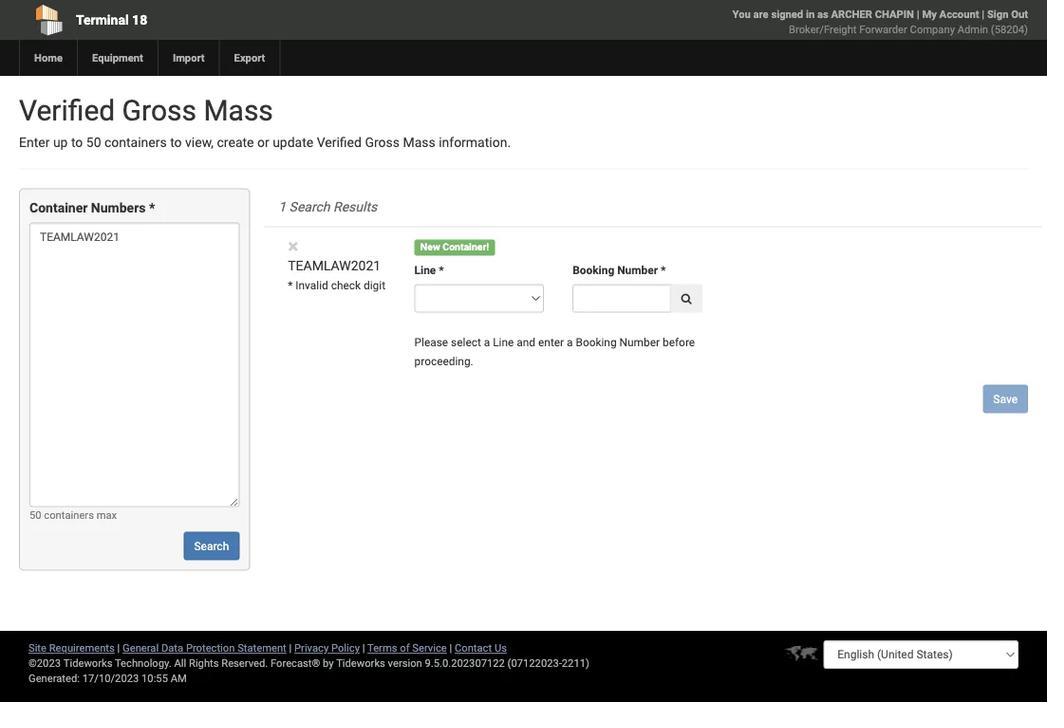 Task type: vqa. For each thing, say whether or not it's contained in the screenshot.
class
no



Task type: describe. For each thing, give the bounding box(es) containing it.
statement
[[238, 642, 287, 655]]

policy
[[331, 642, 360, 655]]

line inside please select a line and enter a booking number before proceeding.
[[493, 336, 514, 349]]

technology.
[[115, 657, 172, 670]]

site requirements | general data protection statement | privacy policy | terms of service | contact us ©2023 tideworks technology. all rights reserved. forecast® by tideworks version 9.5.0.202307122 (07122023-2211) generated: 17/10/2023 10:55 am
[[28, 642, 589, 685]]

reserved.
[[221, 657, 268, 670]]

export
[[234, 52, 265, 64]]

equipment link
[[77, 40, 157, 76]]

all
[[174, 657, 186, 670]]

| up 9.5.0.202307122
[[450, 642, 452, 655]]

you are signed in as archer chapin | my account | sign out broker/freight forwarder company admin (58204)
[[733, 8, 1028, 36]]

0 vertical spatial gross
[[122, 94, 196, 127]]

site requirements link
[[28, 642, 115, 655]]

terminal 18 link
[[19, 0, 423, 40]]

container numbers *
[[29, 200, 155, 216]]

or
[[257, 135, 269, 150]]

terms of service link
[[367, 642, 447, 655]]

check
[[331, 279, 361, 292]]

information.
[[439, 135, 511, 150]]

teamlaw2021
[[288, 258, 381, 274]]

sign out link
[[987, 8, 1028, 20]]

2 a from the left
[[567, 336, 573, 349]]

× button
[[288, 235, 299, 258]]

numbers
[[91, 200, 146, 216]]

0 vertical spatial number
[[617, 264, 658, 277]]

am
[[171, 673, 187, 685]]

version
[[388, 657, 422, 670]]

1 search results
[[278, 199, 377, 215]]

terminal 18
[[76, 12, 147, 28]]

update
[[273, 135, 314, 150]]

new container!
[[420, 242, 489, 253]]

account
[[940, 8, 979, 20]]

my account link
[[922, 8, 979, 20]]

out
[[1011, 8, 1028, 20]]

* for container
[[149, 200, 155, 216]]

view,
[[185, 135, 214, 150]]

invalid
[[296, 279, 328, 292]]

verified gross mass enter up to 50 containers to view, create or update verified gross mass information.
[[19, 94, 511, 150]]

enter
[[19, 135, 50, 150]]

number inside please select a line and enter a booking number before proceeding.
[[620, 336, 660, 349]]

save
[[993, 392, 1018, 406]]

| up forecast®
[[289, 642, 292, 655]]

my
[[922, 8, 937, 20]]

1
[[278, 199, 286, 215]]

in
[[806, 8, 815, 20]]

Booking Number * text field
[[573, 284, 672, 313]]

container
[[29, 200, 88, 216]]

contact us link
[[455, 642, 507, 655]]

archer
[[831, 8, 872, 20]]

0 vertical spatial line
[[414, 264, 436, 277]]

1 a from the left
[[484, 336, 490, 349]]

up
[[53, 135, 68, 150]]

privacy
[[294, 642, 329, 655]]

please select a line and enter a booking number before proceeding.
[[414, 336, 695, 368]]

results
[[333, 199, 377, 215]]

import link
[[157, 40, 219, 76]]

forwarder
[[859, 23, 907, 36]]

broker/freight
[[789, 23, 857, 36]]

rights
[[189, 657, 219, 670]]

forecast®
[[271, 657, 320, 670]]

1 vertical spatial verified
[[317, 135, 362, 150]]

* for ×
[[288, 279, 293, 292]]

booking inside please select a line and enter a booking number before proceeding.
[[576, 336, 617, 349]]

home link
[[19, 40, 77, 76]]

50 containers max
[[29, 509, 117, 521]]

| left general
[[117, 642, 120, 655]]

digit
[[364, 279, 386, 292]]

and
[[517, 336, 536, 349]]

max
[[97, 509, 117, 521]]

line *
[[414, 264, 444, 277]]

tideworks
[[336, 657, 385, 670]]

terminal
[[76, 12, 129, 28]]

new
[[420, 242, 440, 253]]

(58204)
[[991, 23, 1028, 36]]

home
[[34, 52, 63, 64]]

chapin
[[875, 8, 914, 20]]

0 horizontal spatial containers
[[44, 509, 94, 521]]

10:55
[[142, 673, 168, 685]]

enter
[[538, 336, 564, 349]]

9.5.0.202307122
[[425, 657, 505, 670]]

admin
[[958, 23, 988, 36]]



Task type: locate. For each thing, give the bounding box(es) containing it.
line down new
[[414, 264, 436, 277]]

requirements
[[49, 642, 115, 655]]

number left before
[[620, 336, 660, 349]]

50 inside verified gross mass enter up to 50 containers to view, create or update verified gross mass information.
[[86, 135, 101, 150]]

search image
[[681, 292, 692, 304]]

0 horizontal spatial gross
[[122, 94, 196, 127]]

× teamlaw2021 * invalid check digit
[[288, 235, 386, 292]]

©2023 tideworks
[[28, 657, 112, 670]]

0 horizontal spatial verified
[[19, 94, 115, 127]]

0 horizontal spatial to
[[71, 135, 83, 150]]

1 vertical spatial gross
[[365, 135, 400, 150]]

1 vertical spatial 50
[[29, 509, 41, 521]]

booking up the booking number * text box
[[573, 264, 614, 277]]

verified right update
[[317, 135, 362, 150]]

before
[[663, 336, 695, 349]]

to
[[71, 135, 83, 150], [170, 135, 182, 150]]

18
[[132, 12, 147, 28]]

50 right up
[[86, 135, 101, 150]]

are
[[753, 8, 769, 20]]

1 to from the left
[[71, 135, 83, 150]]

containers left max
[[44, 509, 94, 521]]

booking number *
[[573, 264, 666, 277]]

0 horizontal spatial line
[[414, 264, 436, 277]]

equipment
[[92, 52, 143, 64]]

1 vertical spatial booking
[[576, 336, 617, 349]]

1 horizontal spatial gross
[[365, 135, 400, 150]]

data
[[161, 642, 183, 655]]

1 horizontal spatial line
[[493, 336, 514, 349]]

17/10/2023
[[82, 673, 139, 685]]

1 horizontal spatial verified
[[317, 135, 362, 150]]

site
[[28, 642, 46, 655]]

a right select at the left top of page
[[484, 336, 490, 349]]

×
[[288, 235, 299, 258]]

by
[[323, 657, 334, 670]]

mass left the information.
[[403, 135, 435, 150]]

mass up the create
[[204, 94, 273, 127]]

contact
[[455, 642, 492, 655]]

please
[[414, 336, 448, 349]]

0 vertical spatial containers
[[104, 135, 167, 150]]

signed
[[771, 8, 803, 20]]

proceeding.
[[414, 355, 474, 368]]

0 horizontal spatial mass
[[204, 94, 273, 127]]

2211)
[[562, 657, 589, 670]]

* right numbers
[[149, 200, 155, 216]]

protection
[[186, 642, 235, 655]]

create
[[217, 135, 254, 150]]

2 to from the left
[[170, 135, 182, 150]]

0 vertical spatial booking
[[573, 264, 614, 277]]

as
[[817, 8, 829, 20]]

1 vertical spatial search
[[194, 540, 229, 553]]

of
[[400, 642, 410, 655]]

generated:
[[28, 673, 80, 685]]

1 vertical spatial mass
[[403, 135, 435, 150]]

1 horizontal spatial 50
[[86, 135, 101, 150]]

us
[[495, 642, 507, 655]]

1 vertical spatial line
[[493, 336, 514, 349]]

0 vertical spatial verified
[[19, 94, 115, 127]]

|
[[917, 8, 920, 20], [982, 8, 985, 20], [117, 642, 120, 655], [289, 642, 292, 655], [362, 642, 365, 655], [450, 642, 452, 655]]

line left and on the top of the page
[[493, 336, 514, 349]]

verified up up
[[19, 94, 115, 127]]

containers
[[104, 135, 167, 150], [44, 509, 94, 521]]

booking
[[573, 264, 614, 277], [576, 336, 617, 349]]

import
[[173, 52, 205, 64]]

1 vertical spatial number
[[620, 336, 660, 349]]

search
[[289, 199, 330, 215], [194, 540, 229, 553]]

(07122023-
[[508, 657, 562, 670]]

0 vertical spatial search
[[289, 199, 330, 215]]

gross up results
[[365, 135, 400, 150]]

export link
[[219, 40, 280, 76]]

verified
[[19, 94, 115, 127], [317, 135, 362, 150]]

container!
[[443, 242, 489, 253]]

0 vertical spatial 50
[[86, 135, 101, 150]]

0 horizontal spatial a
[[484, 336, 490, 349]]

1 horizontal spatial to
[[170, 135, 182, 150]]

you
[[733, 8, 751, 20]]

0 horizontal spatial 50
[[29, 509, 41, 521]]

terms
[[367, 642, 397, 655]]

a right enter at the right of the page
[[567, 336, 573, 349]]

to right up
[[71, 135, 83, 150]]

1 horizontal spatial mass
[[403, 135, 435, 150]]

gross
[[122, 94, 196, 127], [365, 135, 400, 150]]

| up tideworks
[[362, 642, 365, 655]]

search button
[[184, 532, 239, 561]]

general
[[123, 642, 159, 655]]

company
[[910, 23, 955, 36]]

containers inside verified gross mass enter up to 50 containers to view, create or update verified gross mass information.
[[104, 135, 167, 150]]

0 horizontal spatial search
[[194, 540, 229, 553]]

a
[[484, 336, 490, 349], [567, 336, 573, 349]]

search inside button
[[194, 540, 229, 553]]

1 vertical spatial containers
[[44, 509, 94, 521]]

| left my on the right top of page
[[917, 8, 920, 20]]

privacy policy link
[[294, 642, 360, 655]]

1 horizontal spatial a
[[567, 336, 573, 349]]

50 left max
[[29, 509, 41, 521]]

number up the booking number * text box
[[617, 264, 658, 277]]

* left invalid
[[288, 279, 293, 292]]

sign
[[987, 8, 1009, 20]]

general data protection statement link
[[123, 642, 287, 655]]

number
[[617, 264, 658, 277], [620, 336, 660, 349]]

Container Numbers * text field
[[29, 223, 239, 507]]

0 vertical spatial mass
[[204, 94, 273, 127]]

* up the booking number * text box
[[661, 264, 666, 277]]

booking right enter at the right of the page
[[576, 336, 617, 349]]

to left "view,"
[[170, 135, 182, 150]]

save button
[[983, 385, 1028, 413]]

gross up "view,"
[[122, 94, 196, 127]]

line
[[414, 264, 436, 277], [493, 336, 514, 349]]

containers left "view,"
[[104, 135, 167, 150]]

select
[[451, 336, 481, 349]]

* down new
[[439, 264, 444, 277]]

* inside × teamlaw2021 * invalid check digit
[[288, 279, 293, 292]]

mass
[[204, 94, 273, 127], [403, 135, 435, 150]]

1 horizontal spatial search
[[289, 199, 330, 215]]

* for booking
[[661, 264, 666, 277]]

| left sign
[[982, 8, 985, 20]]

1 horizontal spatial containers
[[104, 135, 167, 150]]



